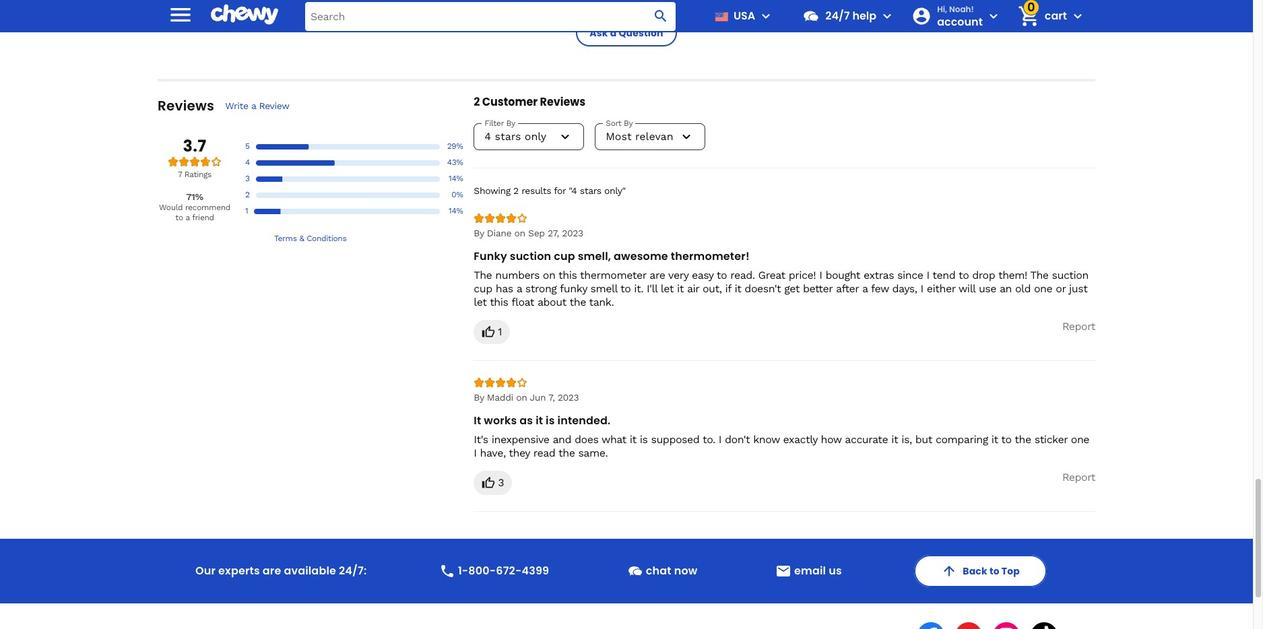 Task type: describe. For each thing, give the bounding box(es) containing it.
chewy support image for 24/7 help link
[[803, 7, 820, 25]]

submit search image
[[653, 8, 669, 24]]

4399
[[522, 563, 549, 579]]

chat
[[646, 563, 672, 579]]

ratings
[[184, 170, 212, 179]]

1 button
[[474, 320, 510, 344]]

71%
[[186, 191, 203, 202]]

would
[[159, 203, 183, 212]]

accurate
[[845, 433, 888, 446]]

them!
[[998, 269, 1028, 282]]

know
[[753, 433, 780, 446]]

&
[[299, 234, 304, 243]]

0 vertical spatial suction
[[510, 249, 551, 264]]

it right what
[[630, 433, 637, 446]]

about
[[538, 296, 567, 309]]

help menu image
[[879, 8, 896, 24]]

2 inside 'showing 2 results for "4 stars only"' status
[[513, 185, 519, 196]]

1 horizontal spatial this
[[559, 269, 577, 282]]

a down "numbers"
[[517, 282, 522, 295]]

is,
[[902, 433, 912, 446]]

24/7
[[826, 8, 850, 24]]

review
[[259, 101, 289, 111]]

air
[[687, 282, 699, 295]]

great
[[758, 269, 785, 282]]

funky
[[474, 249, 507, 264]]

doesn't
[[745, 282, 781, 295]]

experts
[[218, 563, 260, 579]]

supposed
[[651, 433, 700, 446]]

a inside the 71% would recommend to a friend
[[186, 213, 190, 222]]

jun
[[530, 392, 546, 403]]

help
[[853, 8, 877, 24]]

ask a question button
[[576, 19, 677, 46]]

it works as it is intended. it's inexpensive and does what it is supposed to. i don't know exactly how accurate it is, but comparing it to the sticker one i have, they read the same.
[[474, 413, 1090, 460]]

thermometer!
[[671, 249, 750, 264]]

1 horizontal spatial reviews
[[540, 94, 586, 110]]

tend
[[933, 269, 956, 282]]

24/7 help
[[826, 8, 877, 24]]

items image
[[1017, 4, 1041, 28]]

it left air
[[677, 282, 684, 295]]

sticker
[[1035, 433, 1068, 446]]

back to top
[[963, 565, 1020, 578]]

on for works
[[516, 392, 527, 403]]

Search text field
[[305, 2, 676, 31]]

14% for 1
[[449, 206, 463, 216]]

float
[[512, 296, 534, 309]]

email us
[[794, 563, 842, 579]]

it.
[[634, 282, 644, 295]]

0 horizontal spatial is
[[546, 413, 555, 429]]

1 vertical spatial is
[[640, 433, 648, 446]]

inexpensive
[[492, 433, 550, 446]]

easy
[[692, 269, 714, 282]]

0 horizontal spatial 3
[[245, 174, 250, 184]]

question
[[619, 26, 663, 40]]

1 the from the left
[[474, 269, 492, 282]]

ask a question
[[590, 26, 663, 40]]

the inside funky suction cup smell, awesome thermometer! the numbers on this thermometer are very easy to read. great price! i bought extras since i tend to drop them! the suction cup has a strong funky smell to it. i'll let it air out, if it doesn't get better after a few days, i either will use an old one or just let this float about the tank.
[[570, 296, 586, 309]]

i down it's
[[474, 447, 477, 460]]

report button for intended.
[[1062, 471, 1096, 484]]

by for it
[[474, 392, 484, 403]]

menu image
[[167, 1, 194, 28]]

price!
[[789, 269, 816, 282]]

comparing
[[936, 433, 988, 446]]

by maddi on jun 7, 2023
[[474, 392, 579, 403]]

0 horizontal spatial cup
[[474, 282, 492, 295]]

since
[[898, 269, 923, 282]]

back to top button
[[915, 555, 1047, 588]]

to left it.
[[621, 282, 631, 295]]

terms
[[274, 234, 297, 243]]

same.
[[578, 447, 608, 460]]

2 for 2 customer reviews
[[474, 94, 480, 110]]

as
[[520, 413, 533, 429]]

are inside funky suction cup smell, awesome thermometer! the numbers on this thermometer are very easy to read. great price! i bought extras since i tend to drop them! the suction cup has a strong funky smell to it. i'll let it air out, if it doesn't get better after a few days, i either will use an old one or just let this float about the tank.
[[650, 269, 665, 282]]

smell
[[591, 282, 617, 295]]

terms & conditions link
[[158, 234, 463, 244]]

write a review link
[[225, 100, 289, 112]]

1 inside button
[[498, 325, 502, 338]]

maddi
[[487, 392, 513, 403]]

1 horizontal spatial suction
[[1052, 269, 1089, 282]]

better
[[803, 282, 833, 295]]

27,
[[548, 228, 559, 238]]

0 horizontal spatial let
[[474, 296, 487, 309]]

1 vertical spatial are
[[263, 563, 281, 579]]

and
[[553, 433, 571, 446]]

diane
[[487, 228, 512, 238]]

7,
[[548, 392, 555, 403]]

tiktok image
[[1031, 623, 1058, 629]]

noah!
[[949, 3, 974, 15]]

it right comparing
[[992, 433, 998, 446]]

exactly
[[783, 433, 818, 446]]

it's
[[474, 433, 488, 446]]

awesome
[[614, 249, 668, 264]]

24/7 help link
[[797, 0, 877, 32]]

bought
[[826, 269, 860, 282]]

0%
[[452, 190, 463, 200]]

by for funky
[[474, 228, 484, 238]]

it left is,
[[892, 433, 898, 446]]

to.
[[703, 433, 715, 446]]

it
[[474, 413, 481, 429]]

1 horizontal spatial cup
[[554, 249, 575, 264]]

to inside the 71% would recommend to a friend
[[175, 213, 183, 222]]

email us link
[[770, 558, 847, 585]]

customer
[[482, 94, 538, 110]]

on for suction
[[514, 228, 525, 238]]

youtube image
[[955, 623, 982, 629]]

account menu image
[[986, 8, 1002, 24]]

they
[[509, 447, 530, 460]]

cart link
[[1013, 0, 1067, 32]]

i up better
[[819, 269, 822, 282]]

have,
[[480, 447, 506, 460]]

showing 2 results for "4 stars only" status
[[474, 185, 1096, 197]]

back
[[963, 565, 988, 578]]

2023 for it
[[558, 392, 579, 403]]

conditions
[[307, 234, 347, 243]]



Task type: locate. For each thing, give the bounding box(es) containing it.
a right write
[[251, 101, 256, 111]]

1 vertical spatial this
[[490, 296, 508, 309]]

now
[[674, 563, 698, 579]]

800-
[[468, 563, 496, 579]]

chewy support image inside chat now button
[[627, 563, 643, 579]]

but
[[916, 433, 932, 446]]

0 horizontal spatial suction
[[510, 249, 551, 264]]

2 report button from the top
[[1062, 471, 1096, 484]]

out,
[[703, 282, 722, 295]]

2 vertical spatial on
[[516, 392, 527, 403]]

our
[[195, 563, 216, 579]]

report for it works as it is intended.
[[1062, 471, 1096, 484]]

0 vertical spatial this
[[559, 269, 577, 282]]

reviews right customer
[[540, 94, 586, 110]]

7
[[178, 170, 182, 179]]

1 vertical spatial on
[[543, 269, 555, 282]]

days,
[[892, 282, 917, 295]]

cart menu image
[[1070, 8, 1086, 24]]

2023 right 7,
[[558, 392, 579, 403]]

3.7
[[183, 135, 206, 157]]

2 down 4
[[245, 190, 250, 200]]

chewy support image
[[803, 7, 820, 25], [627, 563, 643, 579]]

1 report from the top
[[1062, 320, 1096, 333]]

0 vertical spatial is
[[546, 413, 555, 429]]

0 vertical spatial cup
[[554, 249, 575, 264]]

is
[[546, 413, 555, 429], [640, 433, 648, 446]]

report down the sticker
[[1062, 471, 1096, 484]]

0 vertical spatial on
[[514, 228, 525, 238]]

are
[[650, 269, 665, 282], [263, 563, 281, 579]]

chewy home image
[[211, 0, 278, 30]]

i left tend at the right top of page
[[927, 269, 930, 282]]

for
[[554, 185, 566, 196]]

to inside it works as it is intended. it's inexpensive and does what it is supposed to. i don't know exactly how accurate it is, but comparing it to the sticker one i have, they read the same.
[[1001, 433, 1012, 446]]

write a review
[[225, 101, 289, 111]]

5
[[245, 142, 250, 151]]

usa button
[[710, 0, 774, 32]]

email
[[794, 563, 826, 579]]

1 vertical spatial 1
[[498, 325, 502, 338]]

2 customer reviews
[[474, 94, 586, 110]]

0 vertical spatial the
[[570, 296, 586, 309]]

one inside it works as it is intended. it's inexpensive and does what it is supposed to. i don't know exactly how accurate it is, but comparing it to the sticker one i have, they read the same.
[[1071, 433, 1090, 446]]

2
[[474, 94, 480, 110], [513, 185, 519, 196], [245, 190, 250, 200]]

1 vertical spatial by
[[474, 392, 484, 403]]

1 horizontal spatial chewy support image
[[803, 7, 820, 25]]

0 horizontal spatial 2
[[245, 190, 250, 200]]

1 horizontal spatial 3
[[498, 476, 504, 489]]

reviews up 3.7 at the top left of the page
[[158, 96, 214, 115]]

1 vertical spatial 2023
[[558, 392, 579, 403]]

has
[[496, 282, 513, 295]]

0 horizontal spatial this
[[490, 296, 508, 309]]

1 vertical spatial let
[[474, 296, 487, 309]]

the down funky
[[570, 296, 586, 309]]

1-800-672-4399 link
[[434, 558, 555, 585]]

1 horizontal spatial are
[[650, 269, 665, 282]]

us
[[829, 563, 842, 579]]

0 vertical spatial report
[[1062, 320, 1096, 333]]

0 horizontal spatial chewy support image
[[627, 563, 643, 579]]

either
[[927, 282, 956, 295]]

2 horizontal spatial 2
[[513, 185, 519, 196]]

chat now button
[[622, 558, 703, 585]]

0 vertical spatial by
[[474, 228, 484, 238]]

"4
[[569, 185, 577, 196]]

24/7:
[[339, 563, 367, 579]]

29%
[[447, 142, 463, 151]]

3 inside the '3' button
[[498, 476, 504, 489]]

a left few
[[862, 282, 868, 295]]

on up the strong
[[543, 269, 555, 282]]

one left or
[[1034, 282, 1053, 295]]

cup left has
[[474, 282, 492, 295]]

chewy support image inside 24/7 help link
[[803, 7, 820, 25]]

by
[[474, 228, 484, 238], [474, 392, 484, 403]]

this up funky
[[559, 269, 577, 282]]

1 horizontal spatial the
[[1031, 269, 1049, 282]]

14%
[[449, 174, 463, 184], [449, 206, 463, 216]]

2 the from the left
[[1031, 269, 1049, 282]]

0 vertical spatial chewy support image
[[803, 7, 820, 25]]

14% down 0%
[[449, 206, 463, 216]]

2 report from the top
[[1062, 471, 1096, 484]]

hi, noah! account
[[937, 3, 983, 30]]

1 horizontal spatial one
[[1071, 433, 1090, 446]]

1 right "recommend"
[[245, 206, 248, 216]]

0 horizontal spatial are
[[263, 563, 281, 579]]

or
[[1056, 282, 1066, 295]]

showing
[[474, 185, 511, 196]]

the down and in the bottom of the page
[[559, 447, 575, 460]]

i
[[819, 269, 822, 282], [927, 269, 930, 282], [921, 282, 924, 295], [719, 433, 722, 446], [474, 447, 477, 460]]

1 vertical spatial 3
[[498, 476, 504, 489]]

by left maddi
[[474, 392, 484, 403]]

on left sep
[[514, 228, 525, 238]]

is right what
[[640, 433, 648, 446]]

0 vertical spatial 1
[[245, 206, 248, 216]]

report button down just
[[1062, 320, 1096, 333]]

3 down have,
[[498, 476, 504, 489]]

it right "as"
[[536, 413, 543, 429]]

one right the sticker
[[1071, 433, 1090, 446]]

are right experts
[[263, 563, 281, 579]]

0 vertical spatial report button
[[1062, 320, 1096, 333]]

2 14% from the top
[[449, 206, 463, 216]]

are up i'll
[[650, 269, 665, 282]]

funky
[[560, 282, 587, 295]]

let right i'll
[[661, 282, 674, 295]]

report for funky suction cup smell, awesome thermometer!
[[1062, 320, 1096, 333]]

just
[[1069, 282, 1088, 295]]

a inside button
[[610, 26, 617, 40]]

very
[[668, 269, 689, 282]]

i right to.
[[719, 433, 722, 446]]

0 vertical spatial one
[[1034, 282, 1053, 295]]

suction up just
[[1052, 269, 1089, 282]]

this down has
[[490, 296, 508, 309]]

on left jun
[[516, 392, 527, 403]]

read.
[[731, 269, 755, 282]]

43%
[[447, 158, 463, 167]]

account
[[937, 14, 983, 30]]

1 vertical spatial report
[[1062, 471, 1096, 484]]

how
[[821, 433, 842, 446]]

0 vertical spatial are
[[650, 269, 665, 282]]

one
[[1034, 282, 1053, 295], [1071, 433, 1090, 446]]

the up old
[[1031, 269, 1049, 282]]

this
[[559, 269, 577, 282], [490, 296, 508, 309]]

top
[[1002, 565, 1020, 578]]

1 vertical spatial report button
[[1062, 471, 1096, 484]]

to inside back to top "button"
[[990, 565, 1000, 578]]

friend
[[192, 213, 214, 222]]

the
[[570, 296, 586, 309], [1015, 433, 1031, 446], [559, 447, 575, 460]]

1 vertical spatial the
[[1015, 433, 1031, 446]]

a
[[610, 26, 617, 40], [251, 101, 256, 111], [186, 213, 190, 222], [517, 282, 522, 295], [862, 282, 868, 295]]

1 vertical spatial suction
[[1052, 269, 1089, 282]]

suction up "numbers"
[[510, 249, 551, 264]]

2 for 2
[[245, 190, 250, 200]]

1 horizontal spatial 2
[[474, 94, 480, 110]]

2 left customer
[[474, 94, 480, 110]]

1 by from the top
[[474, 228, 484, 238]]

chewy support image left 24/7 on the right of the page
[[803, 7, 820, 25]]

1 vertical spatial chewy support image
[[627, 563, 643, 579]]

672-
[[496, 563, 522, 579]]

14% for 3
[[449, 174, 463, 184]]

Product search field
[[305, 2, 676, 31]]

1-
[[458, 563, 468, 579]]

1 horizontal spatial is
[[640, 433, 648, 446]]

2023 right 27,
[[562, 228, 583, 238]]

what
[[602, 433, 627, 446]]

menu image
[[758, 8, 774, 24]]

by left diane
[[474, 228, 484, 238]]

0 vertical spatial 14%
[[449, 174, 463, 184]]

1 down has
[[498, 325, 502, 338]]

it right if
[[735, 282, 741, 295]]

2 by from the top
[[474, 392, 484, 403]]

a left the friend
[[186, 213, 190, 222]]

cup down 27,
[[554, 249, 575, 264]]

by diane on sep 27, 2023
[[474, 228, 583, 238]]

let up 1 button at bottom
[[474, 296, 487, 309]]

chewy support image left chat
[[627, 563, 643, 579]]

old
[[1015, 282, 1031, 295]]

strong
[[525, 282, 557, 295]]

to down would on the top of page
[[175, 213, 183, 222]]

will
[[959, 282, 976, 295]]

3 down 4
[[245, 174, 250, 184]]

report button down the sticker
[[1062, 471, 1096, 484]]

2023 for smell,
[[562, 228, 583, 238]]

3
[[245, 174, 250, 184], [498, 476, 504, 489]]

1 vertical spatial cup
[[474, 282, 492, 295]]

0 horizontal spatial one
[[1034, 282, 1053, 295]]

to right comparing
[[1001, 433, 1012, 446]]

report button for thermometer!
[[1062, 320, 1096, 333]]

1 vertical spatial 14%
[[449, 206, 463, 216]]

funky suction cup smell, awesome thermometer! the numbers on this thermometer are very easy to read. great price! i bought extras since i tend to drop them! the suction cup has a strong funky smell to it. i'll let it air out, if it doesn't get better after a few days, i either will use an old one or just let this float about the tank.
[[474, 249, 1089, 309]]

0 horizontal spatial reviews
[[158, 96, 214, 115]]

1 report button from the top
[[1062, 320, 1096, 333]]

1 14% from the top
[[449, 174, 463, 184]]

1 vertical spatial one
[[1071, 433, 1090, 446]]

usa
[[734, 8, 756, 24]]

14% down 43% at the left of the page
[[449, 174, 463, 184]]

0 vertical spatial 3
[[245, 174, 250, 184]]

chewy support image for chat now button
[[627, 563, 643, 579]]

2 left the results
[[513, 185, 519, 196]]

0 horizontal spatial 1
[[245, 206, 248, 216]]

smell,
[[578, 249, 611, 264]]

on
[[514, 228, 525, 238], [543, 269, 555, 282], [516, 392, 527, 403]]

0 horizontal spatial the
[[474, 269, 492, 282]]

to up if
[[717, 269, 727, 282]]

recommend
[[185, 203, 230, 212]]

to up will
[[959, 269, 969, 282]]

few
[[871, 282, 889, 295]]

after
[[836, 282, 859, 295]]

2023
[[562, 228, 583, 238], [558, 392, 579, 403]]

the down funky
[[474, 269, 492, 282]]

suction
[[510, 249, 551, 264], [1052, 269, 1089, 282]]

0 vertical spatial let
[[661, 282, 674, 295]]

works
[[484, 413, 517, 429]]

stars
[[580, 185, 601, 196]]

is up and in the bottom of the page
[[546, 413, 555, 429]]

0 vertical spatial 2023
[[562, 228, 583, 238]]

facebook image
[[918, 623, 945, 629]]

report down just
[[1062, 320, 1096, 333]]

on inside funky suction cup smell, awesome thermometer! the numbers on this thermometer are very easy to read. great price! i bought extras since i tend to drop them! the suction cup has a strong funky smell to it. i'll let it air out, if it doesn't get better after a few days, i either will use an old one or just let this float about the tank.
[[543, 269, 555, 282]]

1 horizontal spatial let
[[661, 282, 674, 295]]

4
[[245, 158, 250, 167]]

one inside funky suction cup smell, awesome thermometer! the numbers on this thermometer are very easy to read. great price! i bought extras since i tend to drop them! the suction cup has a strong funky smell to it. i'll let it air out, if it doesn't get better after a few days, i either will use an old one or just let this float about the tank.
[[1034, 282, 1053, 295]]

a right ask
[[610, 26, 617, 40]]

ask
[[590, 26, 608, 40]]

2 vertical spatial the
[[559, 447, 575, 460]]

read
[[533, 447, 555, 460]]

instagram image
[[993, 623, 1020, 629]]

drop
[[972, 269, 995, 282]]

1 horizontal spatial 1
[[498, 325, 502, 338]]

the left the sticker
[[1015, 433, 1031, 446]]

to
[[175, 213, 183, 222], [717, 269, 727, 282], [959, 269, 969, 282], [621, 282, 631, 295], [1001, 433, 1012, 446], [990, 565, 1000, 578]]

use
[[979, 282, 997, 295]]

chat now
[[646, 563, 698, 579]]

i right days,
[[921, 282, 924, 295]]

71% would recommend to a friend
[[159, 191, 230, 222]]

our experts are available 24/7:
[[195, 563, 367, 579]]

to left 'top'
[[990, 565, 1000, 578]]



Task type: vqa. For each thing, say whether or not it's contained in the screenshot.
Sep
yes



